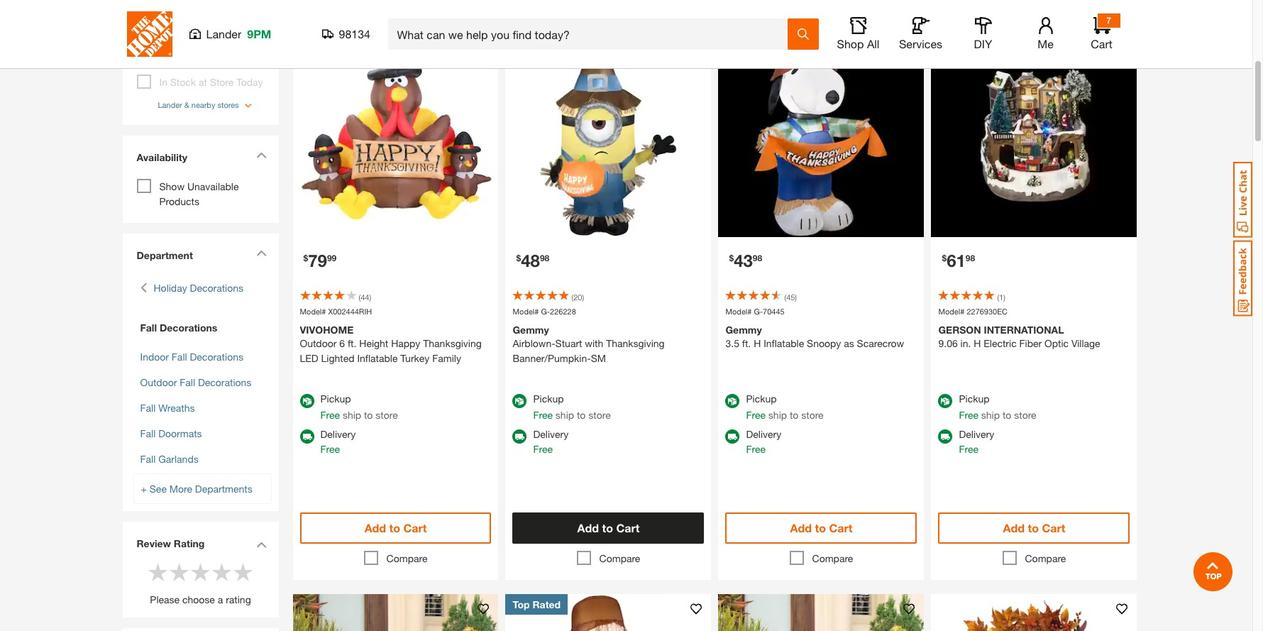 Task type: locate. For each thing, give the bounding box(es) containing it.
2 vertical spatial caret icon image
[[256, 542, 267, 548]]

1 horizontal spatial inflatable
[[764, 337, 805, 349]]

1 store from the left
[[376, 409, 398, 421]]

1 horizontal spatial outdoor
[[300, 337, 337, 349]]

0 horizontal spatial top rated
[[513, 599, 561, 611]]

rating
[[174, 538, 205, 550]]

stuart
[[556, 337, 583, 349]]

4 ( from the left
[[998, 292, 1000, 301]]

rated for the 3.5 ft. h inflatable snoopy as scarecrow image
[[746, 35, 774, 47]]

add
[[365, 521, 386, 535], [578, 521, 599, 535], [791, 521, 812, 535], [1004, 521, 1025, 535]]

( for 79
[[359, 292, 361, 301]]

add to cart
[[365, 521, 427, 535], [578, 521, 640, 535], [791, 521, 853, 535], [1004, 521, 1066, 535]]

0 horizontal spatial gemmy
[[513, 324, 549, 336]]

gemmy up "airblown-"
[[513, 324, 549, 336]]

delivery for 4th add to cart 'button' from left's available shipping icon
[[960, 428, 995, 440]]

fall for fall doormats
[[140, 427, 156, 440]]

top for 3.5 ft. h inflatable airblown-snoopy as scarecrow-sm-peanuts image
[[513, 599, 530, 611]]

best seller
[[300, 35, 351, 47]]

cart for 3rd add to cart 'button' from left
[[830, 521, 853, 535]]

add for second add to cart 'button' from left
[[578, 521, 599, 535]]

available shipping image for 4th add to cart 'button' from the right
[[300, 430, 314, 444]]

( up the 70445
[[785, 292, 787, 301]]

gemmy 3.5 ft. h inflatable snoopy as scarecrow
[[726, 324, 905, 349]]

1 horizontal spatial h
[[974, 337, 982, 349]]

4 compare from the left
[[1026, 552, 1067, 564]]

please
[[150, 594, 180, 606]]

lighted
[[321, 352, 355, 364]]

garlands
[[158, 453, 199, 465]]

rating
[[226, 594, 251, 606]]

98 for 43
[[753, 252, 763, 263]]

3 delivery from the left
[[747, 428, 782, 440]]

2 ( from the left
[[572, 292, 574, 301]]

79
[[308, 250, 327, 270]]

1 horizontal spatial g-
[[754, 306, 763, 316]]

g- for 43
[[754, 306, 763, 316]]

availability
[[137, 151, 187, 163]]

1 g- from the left
[[541, 306, 550, 316]]

1 vertical spatial lander
[[158, 100, 182, 109]]

0 horizontal spatial available shipping image
[[513, 430, 527, 444]]

1 available for pickup image from the left
[[300, 394, 314, 408]]

1 delivery from the left
[[321, 428, 356, 440]]

fall up +
[[140, 453, 156, 465]]

model# g-70445
[[726, 306, 785, 316]]

lander
[[206, 27, 242, 40], [158, 100, 182, 109]]

store for 3rd add to cart 'button' from left
[[802, 409, 824, 421]]

height
[[359, 337, 389, 349]]

star symbol image down review rating 'link'
[[169, 562, 190, 583]]

0 vertical spatial top rated
[[726, 35, 774, 47]]

2 ft. from the left
[[743, 337, 751, 349]]

delivery free for 4th add to cart 'button' from the right
[[321, 428, 356, 455]]

41.5 in. h fall metal scarecrow and corns combo yard stake image
[[293, 594, 499, 631]]

20
[[574, 292, 582, 301]]

1 delivery free from the left
[[321, 428, 356, 455]]

ft. right 3.5
[[743, 337, 751, 349]]

add for 4th add to cart 'button' from left
[[1004, 521, 1025, 535]]

1 add from the left
[[365, 521, 386, 535]]

airblown-stuart with thanksgiving banner/pumpkin-sm image
[[506, 31, 712, 237]]

1 horizontal spatial 98
[[753, 252, 763, 263]]

available shipping image
[[300, 430, 314, 444], [939, 430, 953, 444]]

$ for 43
[[730, 252, 734, 263]]

h right 3.5
[[754, 337, 761, 349]]

pickup free ship to store for 4th add to cart 'button' from the right
[[321, 393, 398, 421]]

star symbol image
[[169, 562, 190, 583], [190, 562, 211, 583], [233, 562, 254, 583]]

2 vertical spatial top
[[513, 599, 530, 611]]

2 add from the left
[[578, 521, 599, 535]]

2 gemmy from the left
[[726, 324, 762, 336]]

3 98 from the left
[[966, 252, 976, 263]]

top
[[1061, 4, 1077, 16], [726, 35, 743, 47], [513, 599, 530, 611]]

4 ) from the left
[[1004, 292, 1006, 301]]

snoopy
[[807, 337, 842, 349]]

fall for fall decorations
[[140, 322, 157, 334]]

4 pickup from the left
[[960, 393, 990, 405]]

model# for 48
[[513, 306, 539, 316]]

98 inside "$ 61 98"
[[966, 252, 976, 263]]

available for pickup image
[[300, 394, 314, 408], [513, 394, 527, 408], [726, 394, 740, 408], [939, 394, 953, 408]]

star symbol image up a
[[211, 562, 233, 583]]

1 caret icon image from the top
[[256, 152, 267, 158]]

star symbol image up rating
[[233, 562, 254, 583]]

available for pickup image for available shipping icon related to 4th add to cart 'button' from the right
[[300, 394, 314, 408]]

$ 61 98
[[943, 250, 976, 270]]

store for 4th add to cart 'button' from left
[[1015, 409, 1037, 421]]

available for pickup image down led
[[300, 394, 314, 408]]

$ up model# 2276930ec
[[943, 252, 947, 263]]

1 98 from the left
[[540, 252, 550, 263]]

add to cart for 4th add to cart 'button' from the right
[[365, 521, 427, 535]]

availability link
[[130, 143, 272, 175]]

fall decorations
[[140, 322, 218, 334]]

model# for 43
[[726, 306, 752, 316]]

(
[[359, 292, 361, 301], [572, 292, 574, 301], [785, 292, 787, 301], [998, 292, 1000, 301]]

rated
[[746, 35, 774, 47], [533, 599, 561, 611]]

x002444rih
[[328, 306, 372, 316]]

3 ship from the left
[[769, 409, 787, 421]]

0 horizontal spatial rated
[[533, 599, 561, 611]]

1 $ from the left
[[304, 252, 308, 263]]

compare up 41.5 in. h fall metal scarecrow and corns combo yard stake image
[[387, 552, 428, 564]]

available for pickup image down 9.06
[[939, 394, 953, 408]]

ft. inside gemmy 3.5 ft. h inflatable snoopy as scarecrow
[[743, 337, 751, 349]]

compare up 3.5 ft. h inflatable airblown-snoopy as scarecrow-sm-peanuts image
[[600, 552, 641, 564]]

1 ft. from the left
[[348, 337, 357, 349]]

$ 43 98
[[730, 250, 763, 270]]

2 h from the left
[[974, 337, 982, 349]]

1 vertical spatial inflatable
[[357, 352, 398, 364]]

free
[[321, 409, 340, 421], [534, 409, 553, 421], [747, 409, 766, 421], [960, 409, 979, 421], [321, 443, 340, 455], [534, 443, 553, 455], [747, 443, 766, 455], [960, 443, 979, 455]]

0 horizontal spatial h
[[754, 337, 761, 349]]

) for 43
[[795, 292, 797, 301]]

shop all button
[[836, 17, 882, 51]]

2 caret icon image from the top
[[256, 250, 267, 256]]

0 horizontal spatial star symbol image
[[147, 562, 169, 583]]

3 pickup free ship to store from the left
[[747, 393, 824, 421]]

delivery
[[321, 428, 356, 440], [534, 428, 569, 440], [747, 428, 782, 440], [960, 428, 995, 440]]

delivery free
[[321, 428, 356, 455], [534, 428, 569, 455], [747, 428, 782, 455], [960, 428, 995, 455]]

0 vertical spatial top
[[1061, 4, 1077, 16]]

1 horizontal spatial thanksgiving
[[606, 337, 665, 349]]

the home depot logo image
[[127, 11, 172, 57]]

model# for 61
[[939, 306, 965, 316]]

3.5 ft. h inflatable snoopy as scarecrow image
[[719, 31, 925, 237]]

inflatable down the 70445
[[764, 337, 805, 349]]

$ inside $ 79 99
[[304, 252, 308, 263]]

3 compare from the left
[[813, 552, 854, 564]]

outdoor down vivohome
[[300, 337, 337, 349]]

rated for 3.5 ft. h inflatable airblown-snoopy as scarecrow-sm-peanuts image
[[533, 599, 561, 611]]

star symbol image up please choose a rating
[[190, 562, 211, 583]]

3 add to cart from the left
[[791, 521, 853, 535]]

45
[[787, 292, 795, 301]]

model# up gerson
[[939, 306, 965, 316]]

fall up indoor
[[140, 322, 157, 334]]

1 thanksgiving from the left
[[423, 337, 482, 349]]

decorations down the "indoor fall decorations"
[[198, 376, 252, 388]]

) up 'x002444rih'
[[369, 292, 371, 301]]

0 horizontal spatial top
[[513, 599, 530, 611]]

lander left 9pm
[[206, 27, 242, 40]]

0 horizontal spatial g-
[[541, 306, 550, 316]]

1 ship from the left
[[343, 409, 361, 421]]

$ for 79
[[304, 252, 308, 263]]

1 pickup free ship to store from the left
[[321, 393, 398, 421]]

0 horizontal spatial thanksgiving
[[423, 337, 482, 349]]

star symbol image
[[147, 562, 169, 583], [211, 562, 233, 583]]

gemmy inside gemmy 3.5 ft. h inflatable snoopy as scarecrow
[[726, 324, 762, 336]]

top sellers
[[1061, 4, 1109, 16]]

2 $ from the left
[[517, 252, 521, 263]]

98 inside "$ 48 98"
[[540, 252, 550, 263]]

ft.
[[348, 337, 357, 349], [743, 337, 751, 349]]

outdoor 6 ft. height happy thanksgiving led lighted inflatable turkey family image
[[293, 31, 499, 237]]

1 horizontal spatial gemmy
[[726, 324, 762, 336]]

caret icon image inside department link
[[256, 250, 267, 256]]

( 44 )
[[359, 292, 371, 301]]

led
[[300, 352, 319, 364]]

ft. right 6
[[348, 337, 357, 349]]

pickup free ship to store
[[321, 393, 398, 421], [534, 393, 611, 421], [747, 393, 824, 421], [960, 393, 1037, 421]]

4 ship from the left
[[982, 409, 1000, 421]]

sellers
[[1080, 4, 1109, 16]]

model# up 3.5
[[726, 306, 752, 316]]

2 add to cart button from the left
[[513, 513, 705, 544]]

0 horizontal spatial lander
[[158, 100, 182, 109]]

g-
[[541, 306, 550, 316], [754, 306, 763, 316]]

3 ) from the left
[[795, 292, 797, 301]]

available for pickup image for second available shipping image from left
[[726, 394, 740, 408]]

$ inside "$ 61 98"
[[943, 252, 947, 263]]

3 ( from the left
[[785, 292, 787, 301]]

3 add from the left
[[791, 521, 812, 535]]

1 gemmy from the left
[[513, 324, 549, 336]]

add to cart for second add to cart 'button' from left
[[578, 521, 640, 535]]

more
[[170, 483, 192, 495]]

family
[[433, 352, 461, 364]]

1 add to cart from the left
[[365, 521, 427, 535]]

h right 'in.'
[[974, 337, 982, 349]]

1 horizontal spatial available shipping image
[[726, 430, 740, 444]]

1 vertical spatial caret icon image
[[256, 250, 267, 256]]

0 horizontal spatial ft.
[[348, 337, 357, 349]]

caret icon image inside availability link
[[256, 152, 267, 158]]

$ up model# g-226228
[[517, 252, 521, 263]]

0 horizontal spatial 98
[[540, 252, 550, 263]]

1 horizontal spatial ft.
[[743, 337, 751, 349]]

7
[[1107, 15, 1112, 26]]

3 caret icon image from the top
[[256, 542, 267, 548]]

model# 2276930ec
[[939, 306, 1008, 316]]

$ left 99
[[304, 252, 308, 263]]

) for 61
[[1004, 292, 1006, 301]]

48
[[521, 250, 540, 270]]

2 ) from the left
[[582, 292, 584, 301]]

compare for 4th add to cart 'button' from left
[[1026, 552, 1067, 564]]

caret icon image
[[256, 152, 267, 158], [256, 250, 267, 256], [256, 542, 267, 548]]

1 horizontal spatial lander
[[206, 27, 242, 40]]

1 vertical spatial rated
[[533, 599, 561, 611]]

please choose a rating
[[150, 594, 251, 606]]

2 add to cart from the left
[[578, 521, 640, 535]]

thanksgiving right with
[[606, 337, 665, 349]]

4 store from the left
[[1015, 409, 1037, 421]]

3 model# from the left
[[726, 306, 752, 316]]

model# up "airblown-"
[[513, 306, 539, 316]]

) up 2276930ec
[[1004, 292, 1006, 301]]

available shipping image
[[513, 430, 527, 444], [726, 430, 740, 444]]

4 pickup free ship to store from the left
[[960, 393, 1037, 421]]

add to cart button
[[300, 513, 492, 544], [513, 513, 705, 544], [726, 513, 918, 544], [939, 513, 1131, 544]]

4 add to cart from the left
[[1004, 521, 1066, 535]]

gemmy inside gemmy airblown-stuart with thanksgiving banner/pumpkin-sm
[[513, 324, 549, 336]]

44
[[361, 292, 369, 301]]

1 vertical spatial top rated
[[513, 599, 561, 611]]

) up gemmy 3.5 ft. h inflatable snoopy as scarecrow
[[795, 292, 797, 301]]

at
[[199, 76, 207, 88]]

3 $ from the left
[[730, 252, 734, 263]]

4 delivery from the left
[[960, 428, 995, 440]]

) for 48
[[582, 292, 584, 301]]

cart
[[1091, 37, 1113, 50], [404, 521, 427, 535], [617, 521, 640, 535], [830, 521, 853, 535], [1043, 521, 1066, 535]]

available for pickup image down banner/pumpkin-
[[513, 394, 527, 408]]

available for pickup image down 3.5
[[726, 394, 740, 408]]

98 inside the $ 43 98
[[753, 252, 763, 263]]

0 vertical spatial lander
[[206, 27, 242, 40]]

fall
[[140, 322, 157, 334], [172, 351, 187, 363], [180, 376, 195, 388], [140, 402, 156, 414], [140, 427, 156, 440], [140, 453, 156, 465]]

( for 43
[[785, 292, 787, 301]]

482
[[122, 6, 144, 22]]

1 vertical spatial outdoor
[[140, 376, 177, 388]]

star symbol image up please
[[147, 562, 169, 583]]

4 add to cart button from the left
[[939, 513, 1131, 544]]

compare up 30 in. h thanksgiving metal turkey yard stake/hanging wall decor image at right
[[813, 552, 854, 564]]

2 pickup free ship to store from the left
[[534, 393, 611, 421]]

0 vertical spatial caret icon image
[[256, 152, 267, 158]]

( up 2276930ec
[[998, 292, 1000, 301]]

fall for fall wreaths
[[140, 402, 156, 414]]

add to cart for 3rd add to cart 'button' from left
[[791, 521, 853, 535]]

pickup
[[321, 393, 351, 405], [534, 393, 564, 405], [747, 393, 777, 405], [960, 393, 990, 405]]

decorations
[[190, 282, 244, 294], [160, 322, 218, 334], [190, 351, 244, 363], [198, 376, 252, 388]]

3 delivery free from the left
[[747, 428, 782, 455]]

banner/pumpkin-
[[513, 352, 591, 364]]

1 compare from the left
[[387, 552, 428, 564]]

0 vertical spatial outdoor
[[300, 337, 337, 349]]

1 h from the left
[[754, 337, 761, 349]]

with
[[585, 337, 604, 349]]

$ 48 98
[[517, 250, 550, 270]]

$ up model# g-70445
[[730, 252, 734, 263]]

1 model# from the left
[[300, 306, 326, 316]]

fall down the "indoor fall decorations"
[[180, 376, 195, 388]]

gemmy up 3.5
[[726, 324, 762, 336]]

2 g- from the left
[[754, 306, 763, 316]]

+
[[141, 483, 147, 495]]

lander for lander & nearby stores
[[158, 100, 182, 109]]

g- for 48
[[541, 306, 550, 316]]

1 horizontal spatial available shipping image
[[939, 430, 953, 444]]

fall left wreaths
[[140, 402, 156, 414]]

4 available for pickup image from the left
[[939, 394, 953, 408]]

model#
[[300, 306, 326, 316], [513, 306, 539, 316], [726, 306, 752, 316], [939, 306, 965, 316]]

show unavailable products
[[159, 180, 239, 207]]

2 delivery from the left
[[534, 428, 569, 440]]

2 available for pickup image from the left
[[513, 394, 527, 408]]

back caret image
[[140, 280, 147, 295]]

4 $ from the left
[[943, 252, 947, 263]]

0 vertical spatial rated
[[746, 35, 774, 47]]

4 model# from the left
[[939, 306, 965, 316]]

compare for 4th add to cart 'button' from the right
[[387, 552, 428, 564]]

1 horizontal spatial star symbol image
[[211, 562, 233, 583]]

1 vertical spatial top
[[726, 35, 743, 47]]

98 up model# g-70445
[[753, 252, 763, 263]]

decorations down department link
[[190, 282, 244, 294]]

1 ) from the left
[[369, 292, 371, 301]]

3 available for pickup image from the left
[[726, 394, 740, 408]]

( up "226228"
[[572, 292, 574, 301]]

model# x002444rih
[[300, 306, 372, 316]]

decorations up the "indoor fall decorations"
[[160, 322, 218, 334]]

diy button
[[961, 17, 1006, 51]]

decorations inside 'link'
[[190, 282, 244, 294]]

compare up 28in. artificial harvest wreath image
[[1026, 552, 1067, 564]]

( 1 )
[[998, 292, 1006, 301]]

0 vertical spatial inflatable
[[764, 337, 805, 349]]

0 horizontal spatial outdoor
[[140, 376, 177, 388]]

2 compare from the left
[[600, 552, 641, 564]]

2 thanksgiving from the left
[[606, 337, 665, 349]]

1 available shipping image from the left
[[300, 430, 314, 444]]

70445
[[763, 306, 785, 316]]

1 horizontal spatial top
[[726, 35, 743, 47]]

0 horizontal spatial inflatable
[[357, 352, 398, 364]]

2 98 from the left
[[753, 252, 763, 263]]

fast
[[165, 47, 186, 59]]

h inside the gerson international 9.06 in. h electric fiber optic village
[[974, 337, 982, 349]]

2 horizontal spatial 98
[[966, 252, 976, 263]]

1 ( from the left
[[359, 292, 361, 301]]

0 horizontal spatial available shipping image
[[300, 430, 314, 444]]

4 delivery free from the left
[[960, 428, 995, 455]]

$ inside the $ 43 98
[[730, 252, 734, 263]]

today
[[237, 76, 263, 88]]

gemmy
[[513, 324, 549, 336], [726, 324, 762, 336]]

) up gemmy airblown-stuart with thanksgiving banner/pumpkin-sm
[[582, 292, 584, 301]]

lander 9pm
[[206, 27, 272, 40]]

1 horizontal spatial top rated
[[726, 35, 774, 47]]

in.
[[961, 337, 972, 349]]

4 add from the left
[[1004, 521, 1025, 535]]

inflatable down height
[[357, 352, 398, 364]]

model# up vivohome
[[300, 306, 326, 316]]

h inside gemmy 3.5 ft. h inflatable snoopy as scarecrow
[[754, 337, 761, 349]]

98 up model# 2276930ec
[[966, 252, 976, 263]]

2 available shipping image from the left
[[939, 430, 953, 444]]

1 add to cart button from the left
[[300, 513, 492, 544]]

delivery free for 3rd add to cart 'button' from left
[[747, 428, 782, 455]]

$ inside "$ 48 98"
[[517, 252, 521, 263]]

outdoor down indoor
[[140, 376, 177, 388]]

lander left &
[[158, 100, 182, 109]]

add for 4th add to cart 'button' from the right
[[365, 521, 386, 535]]

2 model# from the left
[[513, 306, 539, 316]]

98 up model# g-226228
[[540, 252, 550, 263]]

98 for 61
[[966, 252, 976, 263]]

fall down fall wreaths "link"
[[140, 427, 156, 440]]

( 20 )
[[572, 292, 584, 301]]

( up 'x002444rih'
[[359, 292, 361, 301]]

1 horizontal spatial rated
[[746, 35, 774, 47]]

ship
[[343, 409, 361, 421], [556, 409, 574, 421], [769, 409, 787, 421], [982, 409, 1000, 421]]

ship for 3rd add to cart 'button' from left
[[769, 409, 787, 421]]

$ for 48
[[517, 252, 521, 263]]

outdoor
[[300, 337, 337, 349], [140, 376, 177, 388]]

3 store from the left
[[802, 409, 824, 421]]

holiday decorations link
[[154, 280, 244, 295]]

thanksgiving up family
[[423, 337, 482, 349]]



Task type: describe. For each thing, give the bounding box(es) containing it.
3 add to cart button from the left
[[726, 513, 918, 544]]

get
[[137, 47, 153, 59]]

lander & nearby stores
[[158, 100, 239, 109]]

3 pickup from the left
[[747, 393, 777, 405]]

optic
[[1045, 337, 1069, 349]]

delivery free for 4th add to cart 'button' from left
[[960, 428, 995, 455]]

turkey
[[401, 352, 430, 364]]

top rated for 3.5 ft. h inflatable airblown-snoopy as scarecrow-sm-peanuts image
[[513, 599, 561, 611]]

pickup free ship to store for 4th add to cart 'button' from left
[[960, 393, 1037, 421]]

outdoor fall decorations
[[140, 376, 252, 388]]

1
[[1000, 292, 1004, 301]]

holiday
[[154, 282, 187, 294]]

cart for 4th add to cart 'button' from the right
[[404, 521, 427, 535]]

inflatable inside vivohome outdoor 6 ft. height happy thanksgiving led lighted inflatable turkey family
[[357, 352, 398, 364]]

caret icon image for availability
[[256, 152, 267, 158]]

get it fast
[[137, 47, 186, 59]]

thanksgiving inside vivohome outdoor 6 ft. height happy thanksgiving led lighted inflatable turkey family
[[423, 337, 482, 349]]

indoor fall decorations link
[[140, 351, 244, 363]]

( for 48
[[572, 292, 574, 301]]

1 star symbol image from the left
[[147, 562, 169, 583]]

electric
[[984, 337, 1017, 349]]

1 star symbol image from the left
[[169, 562, 190, 583]]

cart for 4th add to cart 'button' from left
[[1043, 521, 1066, 535]]

outdoor inside vivohome outdoor 6 ft. height happy thanksgiving led lighted inflatable turkey family
[[300, 337, 337, 349]]

2 star symbol image from the left
[[211, 562, 233, 583]]

3.5 ft. h inflatable airblown-snoopy as scarecrow-sm-peanuts image
[[506, 594, 712, 631]]

stock
[[170, 76, 196, 88]]

$ 79 99
[[304, 250, 337, 270]]

fall wreaths link
[[140, 402, 195, 414]]

cart for second add to cart 'button' from left
[[617, 521, 640, 535]]

feedback link image
[[1234, 240, 1253, 317]]

it
[[156, 47, 163, 59]]

unavailable
[[187, 180, 239, 192]]

best
[[300, 35, 322, 47]]

see
[[150, 483, 167, 495]]

live chat image
[[1234, 162, 1253, 238]]

) for 79
[[369, 292, 371, 301]]

village
[[1072, 337, 1101, 349]]

department link
[[130, 241, 272, 270]]

fall garlands
[[140, 453, 199, 465]]

( 45 )
[[785, 292, 797, 301]]

shop
[[838, 37, 864, 50]]

compare for 3rd add to cart 'button' from left
[[813, 552, 854, 564]]

30 in. h thanksgiving metal turkey yard stake/hanging wall decor image
[[719, 594, 925, 631]]

decorations up outdoor fall decorations link
[[190, 351, 244, 363]]

1 available shipping image from the left
[[513, 430, 527, 444]]

holiday decorations
[[154, 282, 244, 294]]

ship for 4th add to cart 'button' from the right
[[343, 409, 361, 421]]

nearby
[[192, 100, 215, 109]]

thanksgiving inside gemmy airblown-stuart with thanksgiving banner/pumpkin-sm
[[606, 337, 665, 349]]

show unavailable products link
[[159, 180, 239, 207]]

pickup free ship to store for 3rd add to cart 'button' from left
[[747, 393, 824, 421]]

top for the 3.5 ft. h inflatable snoopy as scarecrow image
[[726, 35, 743, 47]]

6
[[340, 337, 345, 349]]

inflatable inside gemmy 3.5 ft. h inflatable snoopy as scarecrow
[[764, 337, 805, 349]]

store for 4th add to cart 'button' from the right
[[376, 409, 398, 421]]

store
[[210, 76, 234, 88]]

stores
[[218, 100, 239, 109]]

2276930ec
[[967, 306, 1008, 316]]

caret icon image for department
[[256, 250, 267, 256]]

43
[[734, 250, 753, 270]]

available shipping image for 4th add to cart 'button' from left
[[939, 430, 953, 444]]

98134 button
[[322, 27, 371, 41]]

a
[[218, 594, 223, 606]]

add for 3rd add to cart 'button' from left
[[791, 521, 812, 535]]

model# for 79
[[300, 306, 326, 316]]

seller
[[324, 35, 351, 47]]

9.06
[[939, 337, 958, 349]]

available for pickup image for 4th add to cart 'button' from left's available shipping icon
[[939, 394, 953, 408]]

2 horizontal spatial top
[[1061, 4, 1077, 16]]

+ see more departments link
[[133, 474, 272, 504]]

review rating link
[[137, 536, 229, 551]]

airblown-
[[513, 337, 556, 349]]

2 star symbol image from the left
[[190, 562, 211, 583]]

gemmy airblown-stuart with thanksgiving banner/pumpkin-sm
[[513, 324, 665, 364]]

ship for 4th add to cart 'button' from left
[[982, 409, 1000, 421]]

1 pickup from the left
[[321, 393, 351, 405]]

departments
[[195, 483, 253, 495]]

2 pickup from the left
[[534, 393, 564, 405]]

review rating
[[137, 538, 205, 550]]

add to cart for 4th add to cart 'button' from left
[[1004, 521, 1066, 535]]

me
[[1038, 37, 1054, 50]]

98 for 48
[[540, 252, 550, 263]]

fall for fall garlands
[[140, 453, 156, 465]]

available for pickup image for second available shipping image from the right
[[513, 394, 527, 408]]

shop all
[[838, 37, 880, 50]]

28in. artificial harvest wreath image
[[932, 594, 1138, 631]]

fall doormats
[[140, 427, 202, 440]]

61
[[947, 250, 966, 270]]

3.5
[[726, 337, 740, 349]]

fall wreaths
[[140, 402, 195, 414]]

model# g-226228
[[513, 306, 576, 316]]

$ for 61
[[943, 252, 947, 263]]

indoor fall decorations
[[140, 351, 244, 363]]

What can we help you find today? search field
[[397, 19, 787, 49]]

lander for lander 9pm
[[206, 27, 242, 40]]

services
[[900, 37, 943, 50]]

as
[[844, 337, 855, 349]]

vivohome outdoor 6 ft. height happy thanksgiving led lighted inflatable turkey family
[[300, 324, 482, 364]]

98134
[[339, 27, 371, 40]]

delivery for second available shipping image from left
[[747, 428, 782, 440]]

diy
[[975, 37, 993, 50]]

happy
[[391, 337, 421, 349]]

fall right indoor
[[172, 351, 187, 363]]

sm
[[591, 352, 606, 364]]

482 results
[[122, 6, 193, 22]]

+ see more departments
[[141, 483, 253, 495]]

wreaths
[[158, 402, 195, 414]]

( for 61
[[998, 292, 1000, 301]]

doormats
[[158, 427, 202, 440]]

delivery for second available shipping image from the right
[[534, 428, 569, 440]]

international
[[984, 324, 1065, 336]]

get it fast link
[[130, 38, 272, 71]]

2 ship from the left
[[556, 409, 574, 421]]

indoor
[[140, 351, 169, 363]]

services button
[[899, 17, 944, 51]]

2 delivery free from the left
[[534, 428, 569, 455]]

top rated for the 3.5 ft. h inflatable snoopy as scarecrow image
[[726, 35, 774, 47]]

gemmy for 48
[[513, 324, 549, 336]]

choose
[[182, 594, 215, 606]]

2 store from the left
[[589, 409, 611, 421]]

in stock at store today link
[[159, 76, 263, 88]]

2 available shipping image from the left
[[726, 430, 740, 444]]

show
[[159, 180, 185, 192]]

9.06 in. h electric fiber optic village image
[[932, 31, 1138, 237]]

fall doormats link
[[140, 427, 202, 440]]

9pm
[[247, 27, 272, 40]]

fiber
[[1020, 337, 1042, 349]]

&
[[184, 100, 189, 109]]

226228
[[550, 306, 576, 316]]

ft. inside vivohome outdoor 6 ft. height happy thanksgiving led lighted inflatable turkey family
[[348, 337, 357, 349]]

3 star symbol image from the left
[[233, 562, 254, 583]]

gemmy for 43
[[726, 324, 762, 336]]

delivery for available shipping icon related to 4th add to cart 'button' from the right
[[321, 428, 356, 440]]

vivohome
[[300, 324, 354, 336]]



Task type: vqa. For each thing, say whether or not it's contained in the screenshot.
second Add from right
yes



